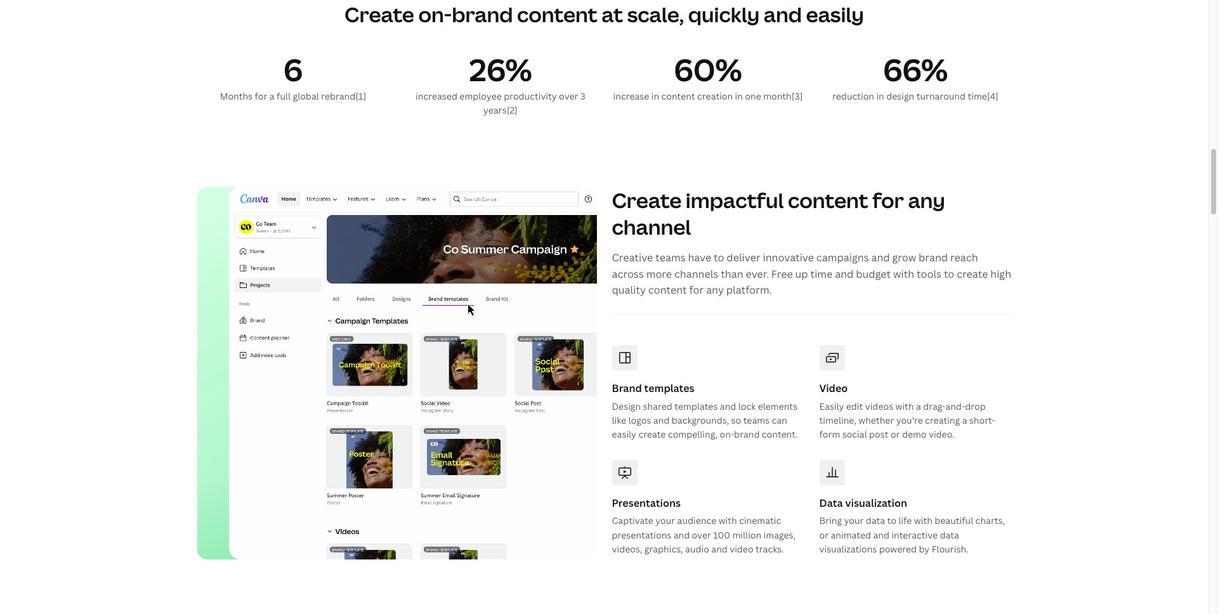Task type: describe. For each thing, give the bounding box(es) containing it.
2 horizontal spatial to
[[944, 267, 955, 281]]

easily
[[819, 400, 844, 412]]

across
[[612, 267, 644, 281]]

interactive
[[892, 529, 938, 541]]

video
[[730, 543, 754, 555]]

reach
[[951, 251, 978, 265]]

million
[[733, 529, 762, 541]]

content inside creative teams have to deliver innovative campaigns and grow brand reach across more channels than ever. free up time and budget with tools to create high quality content for any platform.
[[648, 283, 687, 297]]

increased
[[416, 90, 457, 102]]

in for 60%
[[651, 90, 659, 102]]

lock
[[738, 400, 756, 412]]

deliver
[[727, 251, 761, 265]]

create on-brand content at scale, quickly and easily
[[345, 0, 864, 28]]

impactful
[[686, 187, 784, 214]]

brand inside brand templates design shared templates and lock elements like logos and backgrounds, so teams can easily create compelling, on-brand content.
[[734, 429, 760, 441]]

creation
[[697, 90, 733, 102]]

or inside the video easily edit videos with a drag-and-drop timeline, whether you're creating a short- form social post or demo video.
[[891, 429, 900, 441]]

audio
[[685, 543, 709, 555]]

cinematic
[[739, 515, 781, 527]]

and down shared
[[653, 414, 670, 426]]

timeline,
[[819, 414, 856, 426]]

presentations captivate your audience with cinematic presentations and over 100 million images, videos, graphics, audio and video tracks.
[[612, 496, 796, 555]]

0 vertical spatial data
[[866, 515, 885, 527]]

drag-
[[923, 400, 946, 412]]

100
[[713, 529, 730, 541]]

brand inside creative teams have to deliver innovative campaigns and grow brand reach across more channels than ever. free up time and budget with tools to create high quality content for any platform.
[[919, 251, 948, 265]]

visualizations
[[819, 543, 877, 555]]

6
[[284, 49, 303, 90]]

0 vertical spatial on-
[[418, 0, 452, 28]]

with inside creative teams have to deliver innovative campaigns and grow brand reach across more channels than ever. free up time and budget with tools to create high quality content for any platform.
[[893, 267, 914, 281]]

a inside the 6 months for a full global rebrand[1]
[[270, 90, 275, 102]]

edit
[[846, 400, 863, 412]]

compelling,
[[668, 429, 718, 441]]

teams inside brand templates design shared templates and lock elements like logos and backgrounds, so teams can easily create compelling, on-brand content.
[[743, 414, 770, 426]]

ever.
[[746, 267, 769, 281]]

powered
[[879, 543, 917, 555]]

over inside "26% increased employee productivity over 3 years[2]"
[[559, 90, 578, 102]]

tracks.
[[756, 543, 784, 555]]

quality
[[612, 283, 646, 297]]

create for create on-brand content at scale, quickly and easily
[[345, 0, 414, 28]]

data visualization bring your data to life with beautiful charts, or animated and interactive data visualizations powered by flourish.
[[819, 496, 1005, 555]]

videos
[[865, 400, 893, 412]]

0 horizontal spatial brand
[[452, 0, 513, 28]]

whether
[[859, 414, 894, 426]]

1 vertical spatial a
[[916, 400, 921, 412]]

creating
[[925, 414, 960, 426]]

so
[[731, 414, 741, 426]]

videos,
[[612, 543, 642, 555]]

with inside the video easily edit videos with a drag-and-drop timeline, whether you're creating a short- form social post or demo video.
[[896, 400, 914, 412]]

years[2]
[[484, 104, 518, 116]]

rebrand[1]
[[321, 90, 366, 102]]

elements
[[758, 400, 798, 412]]

short-
[[969, 414, 995, 426]]

reduction
[[833, 90, 874, 102]]

0 vertical spatial to
[[714, 251, 724, 265]]

scale,
[[627, 0, 684, 28]]

in for 66%
[[877, 90, 884, 102]]

content inside create impactful content for any channel
[[788, 187, 868, 214]]

creative
[[612, 251, 653, 265]]

productivity
[[504, 90, 557, 102]]

budget
[[856, 267, 891, 281]]

and up so
[[720, 400, 736, 412]]

brand templates design shared templates and lock elements like logos and backgrounds, so teams can easily create compelling, on-brand content.
[[612, 381, 798, 441]]

easily inside brand templates design shared templates and lock elements like logos and backgrounds, so teams can easily create compelling, on-brand content.
[[612, 429, 636, 441]]

60%
[[674, 49, 742, 90]]

channels
[[674, 267, 719, 281]]

video easily edit videos with a drag-and-drop timeline, whether you're creating a short- form social post or demo video.
[[819, 381, 995, 441]]

66%
[[883, 49, 948, 90]]

26%
[[469, 49, 532, 90]]

26% increased employee productivity over 3 years[2]
[[416, 49, 586, 116]]

backgrounds,
[[672, 414, 729, 426]]

teams inside creative teams have to deliver innovative campaigns and grow brand reach across more channels than ever. free up time and budget with tools to create high quality content for any platform.
[[656, 251, 686, 265]]

platform.
[[726, 283, 772, 297]]

brand
[[612, 381, 642, 395]]

beautiful
[[935, 515, 974, 527]]

design
[[612, 400, 641, 412]]

content left at
[[517, 0, 598, 28]]

content inside the 60% increase in content creation in one month[3]
[[661, 90, 695, 102]]

and right quickly
[[764, 0, 802, 28]]

at
[[602, 0, 623, 28]]

presentations
[[612, 529, 672, 541]]

design
[[887, 90, 915, 102]]

6 months for a full global rebrand[1]
[[220, 49, 366, 102]]

social
[[842, 429, 867, 441]]

video
[[819, 381, 848, 395]]

than
[[721, 267, 743, 281]]

logos
[[629, 414, 651, 426]]



Task type: locate. For each thing, give the bounding box(es) containing it.
post
[[869, 429, 889, 441]]

campaigns
[[817, 251, 869, 265]]

any inside create impactful content for any channel
[[908, 187, 945, 214]]

and up powered
[[873, 529, 890, 541]]

and-
[[946, 400, 965, 412]]

1 horizontal spatial over
[[692, 529, 711, 541]]

1 horizontal spatial on-
[[720, 429, 734, 441]]

2 in from the left
[[735, 90, 743, 102]]

1 your from the left
[[656, 515, 675, 527]]

shared
[[643, 400, 673, 412]]

with up interactive in the bottom right of the page
[[914, 515, 933, 527]]

any
[[908, 187, 945, 214], [706, 283, 724, 297]]

2 your from the left
[[844, 515, 864, 527]]

1 vertical spatial create
[[639, 429, 666, 441]]

bring
[[819, 515, 842, 527]]

create for create impactful content for any channel
[[612, 187, 682, 214]]

audience
[[677, 515, 717, 527]]

demo
[[902, 429, 927, 441]]

0 horizontal spatial in
[[651, 90, 659, 102]]

employee
[[460, 90, 502, 102]]

1 vertical spatial templates
[[675, 400, 718, 412]]

in left "design"
[[877, 90, 884, 102]]

0 horizontal spatial easily
[[612, 429, 636, 441]]

1 vertical spatial brand
[[919, 251, 948, 265]]

by
[[919, 543, 930, 555]]

3 in from the left
[[877, 90, 884, 102]]

create down logos
[[639, 429, 666, 441]]

1 horizontal spatial data
[[940, 529, 959, 541]]

innovative
[[763, 251, 814, 265]]

0 horizontal spatial your
[[656, 515, 675, 527]]

1 horizontal spatial create
[[612, 187, 682, 214]]

or down bring
[[819, 529, 829, 541]]

and down audience
[[674, 529, 690, 541]]

time[4]
[[968, 90, 999, 102]]

image 1 - brand templates image
[[197, 187, 597, 559]]

1 horizontal spatial for
[[689, 283, 704, 297]]

1 horizontal spatial your
[[844, 515, 864, 527]]

content.
[[762, 429, 798, 441]]

global
[[293, 90, 319, 102]]

1 vertical spatial create
[[612, 187, 682, 214]]

with
[[893, 267, 914, 281], [896, 400, 914, 412], [719, 515, 737, 527], [914, 515, 933, 527]]

animated
[[831, 529, 871, 541]]

content left creation
[[661, 90, 695, 102]]

0 vertical spatial create
[[957, 267, 988, 281]]

a left full at left top
[[270, 90, 275, 102]]

0 horizontal spatial teams
[[656, 251, 686, 265]]

1 vertical spatial to
[[944, 267, 955, 281]]

your up animated
[[844, 515, 864, 527]]

0 vertical spatial teams
[[656, 251, 686, 265]]

data
[[819, 496, 843, 510]]

0 vertical spatial any
[[908, 187, 945, 214]]

1 vertical spatial easily
[[612, 429, 636, 441]]

teams down lock
[[743, 414, 770, 426]]

content up campaigns
[[788, 187, 868, 214]]

up
[[795, 267, 808, 281]]

0 vertical spatial easily
[[806, 0, 864, 28]]

60% increase in content creation in one month[3]
[[613, 49, 803, 102]]

66% reduction in design turnaround time[4]
[[833, 49, 999, 102]]

create inside brand templates design shared templates and lock elements like logos and backgrounds, so teams can easily create compelling, on-brand content.
[[639, 429, 666, 441]]

2 horizontal spatial brand
[[919, 251, 948, 265]]

easily
[[806, 0, 864, 28], [612, 429, 636, 441]]

and inside data visualization bring your data to life with beautiful charts, or animated and interactive data visualizations powered by flourish.
[[873, 529, 890, 541]]

have
[[688, 251, 711, 265]]

2 vertical spatial a
[[962, 414, 967, 426]]

more
[[646, 267, 672, 281]]

grow
[[892, 251, 916, 265]]

to right tools
[[944, 267, 955, 281]]

create
[[345, 0, 414, 28], [612, 187, 682, 214]]

images,
[[764, 529, 796, 541]]

and up budget
[[871, 251, 890, 265]]

2 horizontal spatial in
[[877, 90, 884, 102]]

over left 3
[[559, 90, 578, 102]]

1 horizontal spatial brand
[[734, 429, 760, 441]]

1 horizontal spatial in
[[735, 90, 743, 102]]

month[3]
[[763, 90, 803, 102]]

quickly
[[688, 0, 760, 28]]

creative teams have to deliver innovative campaigns and grow brand reach across more channels than ever. free up time and budget with tools to create high quality content for any platform.
[[612, 251, 1011, 297]]

0 horizontal spatial create
[[345, 0, 414, 28]]

with inside data visualization bring your data to life with beautiful charts, or animated and interactive data visualizations powered by flourish.
[[914, 515, 933, 527]]

a down the and-
[[962, 414, 967, 426]]

0 horizontal spatial or
[[819, 529, 829, 541]]

content down more
[[648, 283, 687, 297]]

1 horizontal spatial to
[[887, 515, 897, 527]]

visualization
[[845, 496, 907, 510]]

0 horizontal spatial on-
[[418, 0, 452, 28]]

for left full at left top
[[255, 90, 267, 102]]

for down channels at the top of page
[[689, 283, 704, 297]]

can
[[772, 414, 787, 426]]

templates up backgrounds,
[[675, 400, 718, 412]]

create impactful content for any channel
[[612, 187, 945, 240]]

create down reach
[[957, 267, 988, 281]]

0 horizontal spatial for
[[255, 90, 267, 102]]

data up flourish.
[[940, 529, 959, 541]]

presentations
[[612, 496, 681, 510]]

with up 100
[[719, 515, 737, 527]]

over up audio at right
[[692, 529, 711, 541]]

brand up tools
[[919, 251, 948, 265]]

0 vertical spatial templates
[[644, 381, 694, 395]]

channel
[[612, 213, 691, 240]]

or right post
[[891, 429, 900, 441]]

for inside create impactful content for any channel
[[873, 187, 904, 214]]

for up grow
[[873, 187, 904, 214]]

1 horizontal spatial any
[[908, 187, 945, 214]]

one
[[745, 90, 761, 102]]

data
[[866, 515, 885, 527], [940, 529, 959, 541]]

brand
[[452, 0, 513, 28], [919, 251, 948, 265], [734, 429, 760, 441]]

data down visualization
[[866, 515, 885, 527]]

your inside "presentations captivate your audience with cinematic presentations and over 100 million images, videos, graphics, audio and video tracks."
[[656, 515, 675, 527]]

1 vertical spatial over
[[692, 529, 711, 541]]

1 vertical spatial teams
[[743, 414, 770, 426]]

in left "one"
[[735, 90, 743, 102]]

0 horizontal spatial a
[[270, 90, 275, 102]]

in inside 66% reduction in design turnaround time[4]
[[877, 90, 884, 102]]

your inside data visualization bring your data to life with beautiful charts, or animated and interactive data visualizations powered by flourish.
[[844, 515, 864, 527]]

0 horizontal spatial any
[[706, 283, 724, 297]]

for
[[255, 90, 267, 102], [873, 187, 904, 214], [689, 283, 704, 297]]

over inside "presentations captivate your audience with cinematic presentations and over 100 million images, videos, graphics, audio and video tracks."
[[692, 529, 711, 541]]

captivate
[[612, 515, 654, 527]]

form
[[819, 429, 840, 441]]

life
[[899, 515, 912, 527]]

high
[[991, 267, 1011, 281]]

0 horizontal spatial to
[[714, 251, 724, 265]]

0 horizontal spatial over
[[559, 90, 578, 102]]

time
[[811, 267, 833, 281]]

to inside data visualization bring your data to life with beautiful charts, or animated and interactive data visualizations powered by flourish.
[[887, 515, 897, 527]]

create
[[957, 267, 988, 281], [639, 429, 666, 441]]

0 horizontal spatial data
[[866, 515, 885, 527]]

months
[[220, 90, 253, 102]]

to right have
[[714, 251, 724, 265]]

free
[[771, 267, 793, 281]]

and down campaigns
[[835, 267, 854, 281]]

teams up more
[[656, 251, 686, 265]]

on- inside brand templates design shared templates and lock elements like logos and backgrounds, so teams can easily create compelling, on-brand content.
[[720, 429, 734, 441]]

1 horizontal spatial a
[[916, 400, 921, 412]]

brand down so
[[734, 429, 760, 441]]

1 horizontal spatial teams
[[743, 414, 770, 426]]

1 vertical spatial or
[[819, 529, 829, 541]]

video.
[[929, 429, 955, 441]]

drop
[[965, 400, 986, 412]]

1 horizontal spatial or
[[891, 429, 900, 441]]

for inside creative teams have to deliver innovative campaigns and grow brand reach across more channels than ever. free up time and budget with tools to create high quality content for any platform.
[[689, 283, 704, 297]]

0 vertical spatial brand
[[452, 0, 513, 28]]

3
[[580, 90, 586, 102]]

or inside data visualization bring your data to life with beautiful charts, or animated and interactive data visualizations powered by flourish.
[[819, 529, 829, 541]]

0 vertical spatial or
[[891, 429, 900, 441]]

your down the presentations at bottom
[[656, 515, 675, 527]]

any up grow
[[908, 187, 945, 214]]

with up "you're"
[[896, 400, 914, 412]]

0 vertical spatial a
[[270, 90, 275, 102]]

2 vertical spatial to
[[887, 515, 897, 527]]

2 horizontal spatial for
[[873, 187, 904, 214]]

for inside the 6 months for a full global rebrand[1]
[[255, 90, 267, 102]]

templates up shared
[[644, 381, 694, 395]]

with down grow
[[893, 267, 914, 281]]

1 vertical spatial data
[[940, 529, 959, 541]]

1 vertical spatial on-
[[720, 429, 734, 441]]

0 horizontal spatial create
[[639, 429, 666, 441]]

to
[[714, 251, 724, 265], [944, 267, 955, 281], [887, 515, 897, 527]]

2 horizontal spatial a
[[962, 414, 967, 426]]

in right increase
[[651, 90, 659, 102]]

create inside create impactful content for any channel
[[612, 187, 682, 214]]

full
[[277, 90, 291, 102]]

1 horizontal spatial easily
[[806, 0, 864, 28]]

1 in from the left
[[651, 90, 659, 102]]

0 vertical spatial over
[[559, 90, 578, 102]]

graphics,
[[645, 543, 683, 555]]

any down than
[[706, 283, 724, 297]]

2 vertical spatial for
[[689, 283, 704, 297]]

2 vertical spatial brand
[[734, 429, 760, 441]]

increase
[[613, 90, 649, 102]]

with inside "presentations captivate your audience with cinematic presentations and over 100 million images, videos, graphics, audio and video tracks."
[[719, 515, 737, 527]]

1 horizontal spatial create
[[957, 267, 988, 281]]

brand up 26% on the left of page
[[452, 0, 513, 28]]

to left life
[[887, 515, 897, 527]]

create inside creative teams have to deliver innovative campaigns and grow brand reach across more channels than ever. free up time and budget with tools to create high quality content for any platform.
[[957, 267, 988, 281]]

turnaround
[[917, 90, 966, 102]]

tools
[[917, 267, 942, 281]]

1 vertical spatial any
[[706, 283, 724, 297]]

1 vertical spatial for
[[873, 187, 904, 214]]

flourish.
[[932, 543, 969, 555]]

charts,
[[976, 515, 1005, 527]]

0 vertical spatial create
[[345, 0, 414, 28]]

0 vertical spatial for
[[255, 90, 267, 102]]

or
[[891, 429, 900, 441], [819, 529, 829, 541]]

and down 100
[[711, 543, 728, 555]]

any inside creative teams have to deliver innovative campaigns and grow brand reach across more channels than ever. free up time and budget with tools to create high quality content for any platform.
[[706, 283, 724, 297]]

a left the drag-
[[916, 400, 921, 412]]



Task type: vqa. For each thing, say whether or not it's contained in the screenshot.
creative,
no



